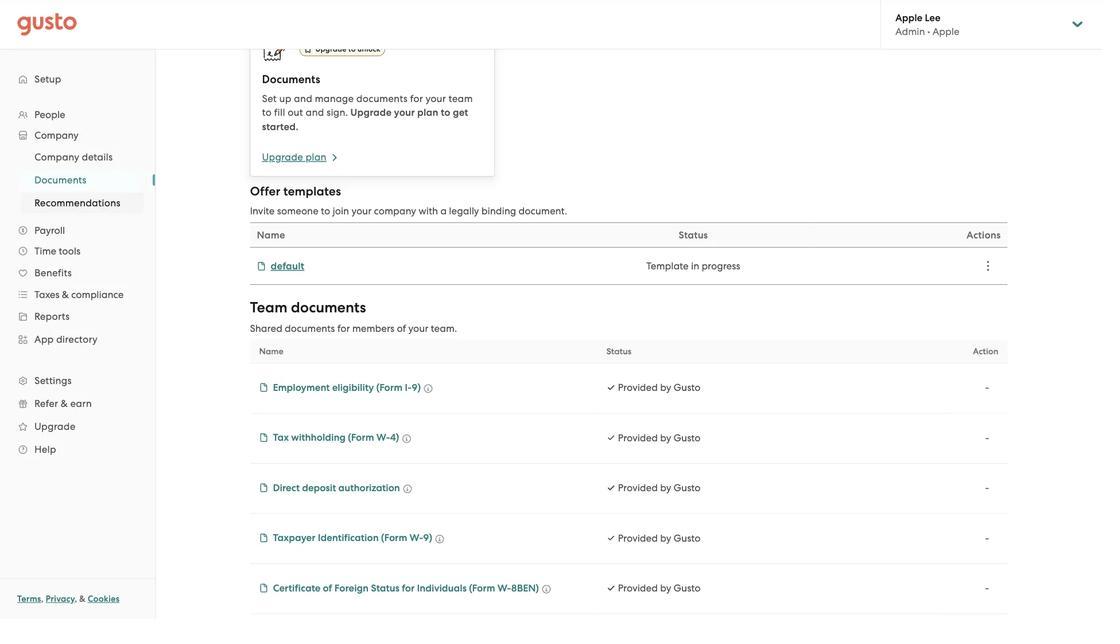 Task type: locate. For each thing, give the bounding box(es) containing it.
2 horizontal spatial w-
[[498, 583, 511, 595]]

0 vertical spatial documents
[[262, 73, 320, 86]]

2 vertical spatial documents
[[285, 323, 335, 335]]

default link
[[257, 260, 304, 272]]

documents
[[262, 73, 320, 86], [34, 174, 87, 186]]

upgrade down refer & earn
[[34, 421, 75, 433]]

join
[[333, 205, 349, 217]]

individuals
[[417, 583, 467, 595]]

documents up shared documents for members of your team.
[[291, 299, 366, 317]]

privacy link
[[46, 595, 75, 605]]

0 vertical spatial company
[[34, 130, 78, 141]]

9)
[[412, 382, 421, 394], [423, 533, 432, 544]]

(form inside tax withholding (form w-4) link
[[348, 432, 374, 444]]

4 provided from the top
[[618, 533, 658, 544]]

provided for certificate of foreign status for individuals (form w-8ben)
[[618, 583, 658, 595]]

company down people
[[34, 130, 78, 141]]

your left team.
[[408, 323, 428, 335]]

- for direct deposit authorization
[[985, 483, 989, 494]]

apple lee admin • apple
[[895, 12, 959, 37]]

2 company from the top
[[34, 152, 79, 163]]

deposit
[[302, 482, 336, 494]]

2 - from the top
[[985, 433, 989, 444]]

, left cookies button
[[75, 595, 77, 605]]

team.
[[431, 323, 457, 335]]

(form right individuals
[[469, 583, 495, 595]]

5 provided from the top
[[618, 583, 658, 595]]

2 vertical spatial status
[[371, 583, 400, 595]]

gusto
[[674, 382, 701, 394], [674, 433, 701, 444], [674, 483, 701, 494], [674, 533, 701, 544], [674, 583, 701, 595]]

3 provided from the top
[[618, 483, 658, 494]]

module__icon___go7vc image left "tax"
[[259, 434, 268, 443]]

0 vertical spatial documents
[[356, 93, 408, 104]]

0 vertical spatial status
[[679, 229, 708, 241]]

provided for employment eligibility (form i-9)
[[618, 382, 658, 394]]

to inside set up and manage documents for your team to fill out and sign.
[[262, 107, 272, 118]]

taxpayer
[[273, 533, 315, 544]]

team
[[449, 93, 473, 104]]

of right the members
[[397, 323, 406, 335]]

module__icon___go7vc image left certificate
[[259, 584, 268, 594]]

plan up "templates"
[[306, 152, 327, 163]]

for left the members
[[337, 323, 350, 335]]

tax withholding (form w-4) link
[[259, 431, 399, 445]]

0 horizontal spatial documents
[[34, 174, 87, 186]]

3 - from the top
[[985, 483, 989, 494]]

provided
[[618, 382, 658, 394], [618, 433, 658, 444], [618, 483, 658, 494], [618, 533, 658, 544], [618, 583, 658, 595]]

plan
[[417, 107, 438, 119], [306, 152, 327, 163]]

1 by from the top
[[660, 382, 671, 394]]

documents down team documents
[[285, 323, 335, 335]]

module__icon___go7vc image left taxpayer
[[259, 534, 268, 543]]

1 gusto from the top
[[674, 382, 701, 394]]

& right taxes
[[62, 289, 69, 301]]

4 gusto from the top
[[674, 533, 701, 544]]

0 horizontal spatial ,
[[41, 595, 44, 605]]

direct deposit authorization link
[[259, 482, 400, 496]]

1 vertical spatial documents
[[34, 174, 87, 186]]

taxes & compliance button
[[11, 285, 144, 305]]

& left earn
[[61, 398, 68, 410]]

2 provided by gusto from the top
[[618, 433, 701, 444]]

module__icon___go7vc image right 'i-'
[[424, 385, 433, 394]]

0 horizontal spatial 9)
[[412, 382, 421, 394]]

4 by from the top
[[660, 533, 671, 544]]

taxes
[[34, 289, 59, 301]]

1 vertical spatial status
[[606, 347, 631, 357]]

- for taxpayer identification (form w-9)
[[985, 533, 989, 544]]

1 horizontal spatial 9)
[[423, 533, 432, 544]]

5 gusto from the top
[[674, 583, 701, 595]]

0 vertical spatial of
[[397, 323, 406, 335]]

people
[[34, 109, 65, 121]]

& for earn
[[61, 398, 68, 410]]

(form inside 'taxpayer identification (form w-9)' link
[[381, 533, 407, 544]]

list containing people
[[0, 104, 155, 462]]

0 vertical spatial 9)
[[412, 382, 421, 394]]

payroll
[[34, 225, 65, 236]]

0 horizontal spatial apple
[[895, 12, 923, 23]]

- for tax withholding (form w-4)
[[985, 433, 989, 444]]

company
[[374, 205, 416, 217]]

to left get
[[441, 107, 450, 119]]

0 vertical spatial for
[[410, 93, 423, 104]]

documents link
[[21, 170, 144, 191]]

list
[[0, 104, 155, 462], [0, 146, 155, 215]]

1 horizontal spatial ,
[[75, 595, 77, 605]]

status
[[679, 229, 708, 241], [606, 347, 631, 357], [371, 583, 400, 595]]

4 - from the top
[[985, 533, 989, 544]]

&
[[62, 289, 69, 301], [61, 398, 68, 410], [79, 595, 86, 605]]

8ben)
[[511, 583, 539, 595]]

module__icon___go7vc image inside direct deposit authorization link
[[259, 484, 268, 493]]

(form left 'i-'
[[376, 382, 402, 394]]

(form
[[376, 382, 402, 394], [348, 432, 374, 444], [381, 533, 407, 544], [469, 583, 495, 595]]

and right out
[[306, 107, 324, 118]]

upgrade
[[315, 45, 346, 54], [350, 107, 392, 119], [262, 152, 303, 163], [34, 421, 75, 433]]

upgrade down the started.
[[262, 152, 303, 163]]

1 horizontal spatial plan
[[417, 107, 438, 119]]

and up out
[[294, 93, 312, 104]]

cookies
[[88, 595, 120, 605]]

benefits link
[[11, 263, 144, 284]]

for left individuals
[[402, 583, 415, 595]]

compliance
[[71, 289, 124, 301]]

documents up up
[[262, 73, 320, 86]]

module__icon___go7vc image inside 'taxpayer identification (form w-9)' link
[[259, 534, 268, 543]]

0 vertical spatial apple
[[895, 12, 923, 23]]

apple right •
[[933, 26, 959, 37]]

1 - from the top
[[985, 382, 989, 394]]

taxpayer identification (form w-9)
[[273, 533, 432, 544]]

name
[[257, 229, 285, 241], [259, 347, 283, 357]]

manage
[[315, 93, 354, 104]]

upgrade link
[[11, 417, 144, 437]]

name down shared in the bottom of the page
[[259, 347, 283, 357]]

0 vertical spatial &
[[62, 289, 69, 301]]

1 vertical spatial company
[[34, 152, 79, 163]]

2 by from the top
[[660, 433, 671, 444]]

out
[[288, 107, 303, 118]]

5 - from the top
[[985, 583, 989, 595]]

default
[[271, 260, 304, 272]]

tools
[[59, 246, 80, 257]]

0 vertical spatial plan
[[417, 107, 438, 119]]

employment eligibility (form i-9)
[[273, 382, 421, 394]]

documents down 'company details'
[[34, 174, 87, 186]]

module__icon___go7vc image up individuals
[[435, 535, 444, 544]]

module__icon___go7vc image left employment
[[259, 383, 268, 393]]

(form for withholding
[[348, 432, 374, 444]]

1 horizontal spatial w-
[[410, 533, 423, 544]]

1 company from the top
[[34, 130, 78, 141]]

company for company
[[34, 130, 78, 141]]

upgrade for to
[[315, 45, 346, 54]]

upgrade inside upgrade your plan to get started.
[[350, 107, 392, 119]]

upgrade right sign.
[[350, 107, 392, 119]]

(form right the identification
[[381, 533, 407, 544]]

company
[[34, 130, 78, 141], [34, 152, 79, 163]]

(form inside employment eligibility (form i-9) link
[[376, 382, 402, 394]]

apple
[[895, 12, 923, 23], [933, 26, 959, 37]]

1 vertical spatial name
[[259, 347, 283, 357]]

1 horizontal spatial of
[[397, 323, 406, 335]]

recommendations link
[[21, 193, 144, 214]]

provided by gusto for tax withholding (form w-4)
[[618, 433, 701, 444]]

actions
[[967, 229, 1001, 241]]

terms link
[[17, 595, 41, 605]]

documents for shared documents for members of your team.
[[285, 323, 335, 335]]

up
[[279, 93, 291, 104]]

2 gusto from the top
[[674, 433, 701, 444]]

action
[[973, 347, 998, 357]]

your right join
[[352, 205, 372, 217]]

- for employment eligibility (form i-9)
[[985, 382, 989, 394]]

documents up upgrade your plan to get started.
[[356, 93, 408, 104]]

2 list from the top
[[0, 146, 155, 215]]

lee
[[925, 12, 941, 23]]

3 provided by gusto from the top
[[618, 483, 701, 494]]

settings link
[[11, 371, 144, 391]]

of
[[397, 323, 406, 335], [323, 583, 332, 595]]

1 list from the top
[[0, 104, 155, 462]]

company inside dropdown button
[[34, 130, 78, 141]]

3 gusto from the top
[[674, 483, 701, 494]]

set up and manage documents for your team to fill out and sign.
[[262, 93, 473, 118]]

1 vertical spatial plan
[[306, 152, 327, 163]]

with
[[419, 205, 438, 217]]

to left join
[[321, 205, 330, 217]]

to inside upgrade your plan to get started.
[[441, 107, 450, 119]]

1 horizontal spatial status
[[606, 347, 631, 357]]

documents
[[356, 93, 408, 104], [291, 299, 366, 317], [285, 323, 335, 335]]

2 horizontal spatial status
[[679, 229, 708, 241]]

module__icon___go7vc image
[[259, 383, 268, 393], [424, 385, 433, 394], [259, 434, 268, 443], [402, 435, 411, 444], [259, 484, 268, 493], [403, 485, 412, 494], [259, 534, 268, 543], [435, 535, 444, 544], [259, 584, 268, 594], [542, 585, 551, 595]]

1 vertical spatial &
[[61, 398, 68, 410]]

to left fill
[[262, 107, 272, 118]]

(form left 4)
[[348, 432, 374, 444]]

5 by from the top
[[660, 583, 671, 595]]

binding
[[481, 205, 516, 217]]

& inside dropdown button
[[62, 289, 69, 301]]

terms
[[17, 595, 41, 605]]

& left cookies
[[79, 595, 86, 605]]

by for tax withholding (form w-4)
[[660, 433, 671, 444]]

time tools
[[34, 246, 80, 257]]

5 provided by gusto from the top
[[618, 583, 701, 595]]

template
[[646, 261, 689, 272]]

for left team
[[410, 93, 423, 104]]

4 provided by gusto from the top
[[618, 533, 701, 544]]

1 vertical spatial for
[[337, 323, 350, 335]]

direct
[[273, 482, 300, 494]]

module__icon___go7vc image left direct
[[259, 484, 268, 493]]

upgrade for your
[[350, 107, 392, 119]]

provided by gusto for employment eligibility (form i-9)
[[618, 382, 701, 394]]

module__icon___go7vc image right 4)
[[402, 435, 411, 444]]

documents inside list
[[34, 174, 87, 186]]

1 vertical spatial documents
[[291, 299, 366, 317]]

1 vertical spatial of
[[323, 583, 332, 595]]

provided for taxpayer identification (form w-9)
[[618, 533, 658, 544]]

to
[[348, 45, 356, 54], [262, 107, 272, 118], [441, 107, 450, 119], [321, 205, 330, 217]]

provided for tax withholding (form w-4)
[[618, 433, 658, 444]]

0 horizontal spatial of
[[323, 583, 332, 595]]

name down the invite
[[257, 229, 285, 241]]

0 vertical spatial and
[[294, 93, 312, 104]]

documents inside set up and manage documents for your team to fill out and sign.
[[356, 93, 408, 104]]

your left team
[[426, 93, 446, 104]]

of left foreign
[[323, 583, 332, 595]]

name for actions
[[257, 229, 285, 241]]

company down company dropdown button
[[34, 152, 79, 163]]

home image
[[17, 13, 77, 36]]

1 vertical spatial 9)
[[423, 533, 432, 544]]

apple up admin
[[895, 12, 923, 23]]

upgrade for plan
[[262, 152, 303, 163]]

tax
[[273, 432, 289, 444]]

your left get
[[394, 107, 415, 119]]

3 by from the top
[[660, 483, 671, 494]]

plan left get
[[417, 107, 438, 119]]

tax withholding (form w-4)
[[273, 432, 399, 444]]

0 horizontal spatial w-
[[376, 432, 390, 444]]

taxpayer identification (form w-9) link
[[259, 532, 432, 546]]

1 provided by gusto from the top
[[618, 382, 701, 394]]

upgrade left unlock
[[315, 45, 346, 54]]

company for company details
[[34, 152, 79, 163]]

2 provided from the top
[[618, 433, 658, 444]]

, left privacy link
[[41, 595, 44, 605]]

0 vertical spatial name
[[257, 229, 285, 241]]

1 vertical spatial apple
[[933, 26, 959, 37]]

1 provided from the top
[[618, 382, 658, 394]]

documents for team documents
[[291, 299, 366, 317]]

your
[[426, 93, 446, 104], [394, 107, 415, 119], [352, 205, 372, 217], [408, 323, 428, 335]]

0 vertical spatial w-
[[376, 432, 390, 444]]

1 vertical spatial w-
[[410, 533, 423, 544]]



Task type: describe. For each thing, give the bounding box(es) containing it.
invite
[[250, 205, 275, 217]]

earn
[[70, 398, 92, 410]]

taxes & compliance
[[34, 289, 124, 301]]

template in progress
[[646, 261, 740, 272]]

refer & earn link
[[11, 394, 144, 414]]

foreign
[[334, 583, 369, 595]]

name for action
[[259, 347, 283, 357]]

w- for 4)
[[376, 432, 390, 444]]

templates
[[283, 185, 341, 199]]

legally
[[449, 205, 479, 217]]

someone
[[277, 205, 318, 217]]

gusto navigation element
[[0, 49, 155, 480]]

0 horizontal spatial plan
[[306, 152, 327, 163]]

help link
[[11, 440, 144, 460]]

provided for direct deposit authorization
[[618, 483, 658, 494]]

module__icon___go7vc image right 8ben)
[[542, 585, 551, 595]]

1 horizontal spatial apple
[[933, 26, 959, 37]]

directory
[[56, 334, 98, 346]]

company details link
[[21, 147, 144, 168]]

in
[[691, 261, 699, 272]]

(form for eligibility
[[376, 382, 402, 394]]

1 vertical spatial and
[[306, 107, 324, 118]]

gusto for taxpayer identification (form w-9)
[[674, 533, 701, 544]]

module__icon___go7vc image inside employment eligibility (form i-9) link
[[259, 383, 268, 393]]

1 , from the left
[[41, 595, 44, 605]]

module__icon___go7vc image inside tax withholding (form w-4) link
[[259, 434, 268, 443]]

direct deposit authorization
[[273, 482, 400, 494]]

provided by gusto for taxpayer identification (form w-9)
[[618, 533, 701, 544]]

employment eligibility (form i-9) link
[[259, 381, 421, 395]]

for inside set up and manage documents for your team to fill out and sign.
[[410, 93, 423, 104]]

upgrade to unlock
[[315, 45, 380, 54]]

certificate of foreign status for individuals (form w-8ben)
[[273, 583, 539, 595]]

refer
[[34, 398, 58, 410]]

company details
[[34, 152, 113, 163]]

time tools button
[[11, 241, 144, 262]]

(form inside certificate of foreign status for individuals (form w-8ben) link
[[469, 583, 495, 595]]

2 , from the left
[[75, 595, 77, 605]]

1 horizontal spatial documents
[[262, 73, 320, 86]]

provided by gusto for direct deposit authorization
[[618, 483, 701, 494]]

app directory link
[[11, 329, 144, 350]]

gusto for tax withholding (form w-4)
[[674, 433, 701, 444]]

status for actions
[[679, 229, 708, 241]]

settings
[[34, 375, 72, 387]]

terms , privacy , & cookies
[[17, 595, 120, 605]]

team
[[250, 299, 287, 317]]

refer & earn
[[34, 398, 92, 410]]

- for certificate of foreign status for individuals (form w-8ben)
[[985, 583, 989, 595]]

set
[[262, 93, 277, 104]]

by for taxpayer identification (form w-9)
[[660, 533, 671, 544]]

app
[[34, 334, 54, 346]]

certificate of foreign status for individuals (form w-8ben) link
[[259, 582, 539, 596]]

by for certificate of foreign status for individuals (form w-8ben)
[[660, 583, 671, 595]]

setup link
[[11, 69, 144, 90]]

team documents
[[250, 299, 366, 317]]

4)
[[390, 432, 399, 444]]

help
[[34, 444, 56, 456]]

eligibility
[[332, 382, 374, 394]]

people button
[[11, 104, 144, 125]]

gusto for direct deposit authorization
[[674, 483, 701, 494]]

offer templates
[[250, 185, 341, 199]]

2 vertical spatial &
[[79, 595, 86, 605]]

by for direct deposit authorization
[[660, 483, 671, 494]]

upgrade inside list
[[34, 421, 75, 433]]

sign.
[[327, 107, 348, 118]]

employment
[[273, 382, 330, 394]]

admin
[[895, 26, 925, 37]]

company button
[[11, 125, 144, 146]]

details
[[82, 152, 113, 163]]

i-
[[405, 382, 412, 394]]

app directory
[[34, 334, 98, 346]]

unlock
[[357, 45, 380, 54]]

shared
[[250, 323, 282, 335]]

provided by gusto for certificate of foreign status for individuals (form w-8ben)
[[618, 583, 701, 595]]

get
[[453, 107, 468, 119]]

upgrade plan
[[262, 152, 327, 163]]

privacy
[[46, 595, 75, 605]]

reports
[[34, 311, 70, 323]]

module__icon___go7vc image inside certificate of foreign status for individuals (form w-8ben) link
[[259, 584, 268, 594]]

9) for employment eligibility (form i-9)
[[412, 382, 421, 394]]

2 vertical spatial for
[[402, 583, 415, 595]]

setup
[[34, 73, 61, 85]]

time
[[34, 246, 56, 257]]

withholding
[[291, 432, 346, 444]]

gusto for certificate of foreign status for individuals (form w-8ben)
[[674, 583, 701, 595]]

members
[[352, 323, 394, 335]]

gusto for employment eligibility (form i-9)
[[674, 382, 701, 394]]

your inside upgrade your plan to get started.
[[394, 107, 415, 119]]

to left unlock
[[348, 45, 356, 54]]

progress
[[702, 261, 740, 272]]

plan inside upgrade your plan to get started.
[[417, 107, 438, 119]]

identification
[[318, 533, 379, 544]]

9) for taxpayer identification (form w-9)
[[423, 533, 432, 544]]

by for employment eligibility (form i-9)
[[660, 382, 671, 394]]

status for action
[[606, 347, 631, 357]]

w- for 9)
[[410, 533, 423, 544]]

benefits
[[34, 267, 72, 279]]

authorization
[[338, 482, 400, 494]]

0 horizontal spatial status
[[371, 583, 400, 595]]

upgrade your plan to get started.
[[262, 107, 468, 133]]

& for compliance
[[62, 289, 69, 301]]

reports link
[[11, 307, 144, 327]]

a
[[440, 205, 447, 217]]

module__icon___go7vc image right authorization
[[403, 485, 412, 494]]

invite someone to join your company with a legally binding document.
[[250, 205, 567, 217]]

cookies button
[[88, 593, 120, 607]]

certificate
[[273, 583, 321, 595]]

shared documents for members of your team.
[[250, 323, 457, 335]]

started.
[[262, 121, 298, 133]]

your inside set up and manage documents for your team to fill out and sign.
[[426, 93, 446, 104]]

•
[[927, 26, 930, 37]]

list containing company details
[[0, 146, 155, 215]]

offer
[[250, 185, 280, 199]]

(form for identification
[[381, 533, 407, 544]]

2 vertical spatial w-
[[498, 583, 511, 595]]

payroll button
[[11, 220, 144, 241]]



Task type: vqa. For each thing, say whether or not it's contained in the screenshot.
Name corresponding to Actions
yes



